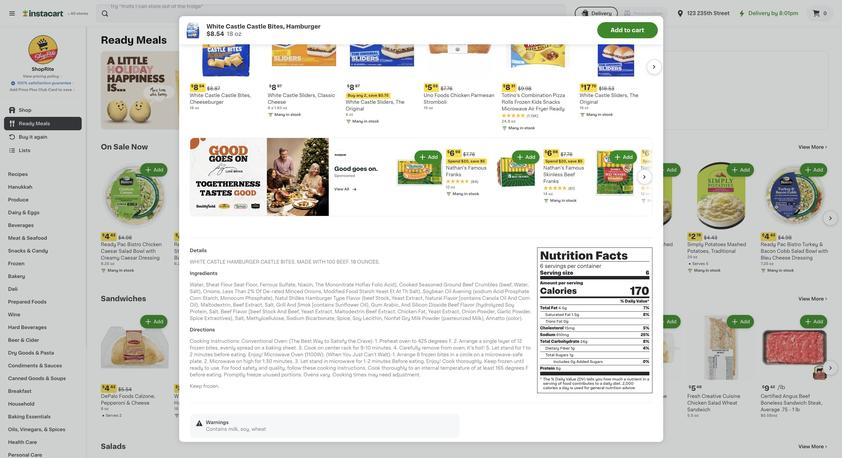 Task type: vqa. For each thing, say whether or not it's contained in the screenshot.
The $99/Yr
no



Task type: describe. For each thing, give the bounding box(es) containing it.
0 horizontal spatial 24
[[321, 262, 326, 266]]

0 horizontal spatial frozen
[[190, 346, 205, 351]]

foods for uno foods chicken parmesan stromboli
[[258, 394, 273, 399]]

6.25 inside ready pac bistro chicken caesar salad bowl with creamy caesar dressing 6.25 oz
[[101, 262, 109, 266]]

white for white castle castle bites, cheeseburger 18 oz
[[190, 93, 204, 98]]

1 horizontal spatial frozen
[[421, 353, 436, 358]]

spend for nathan's famous skinless beef franks
[[545, 160, 558, 163]]

● inside $ 4 43 $5.54 depalo foods calzone, pepperoni & cheese 8 oz ● serves 2
[[102, 414, 104, 418]]

1 horizontal spatial let
[[492, 346, 499, 351]]

chicken inside uno foods chicken parmesan stromboli 15 oz
[[450, 93, 470, 98]]

0 vertical spatial salt,
[[265, 303, 275, 308]]

2 inside $2.65 original price: $3.10 element
[[545, 233, 549, 240]]

$ inside $ 5 48
[[689, 386, 691, 389]]

garlic inside the little potato company potatoes, fresh creamer, garlic parsley
[[477, 95, 491, 100]]

0 horizontal spatial before
[[190, 373, 205, 378]]

bowl inside ready pac bistro turkey & bacon cobb salad bowl with bleu cheese dressing 7.25 oz
[[806, 249, 817, 254]]

famous for nathan's famous famous jumbo restaurant style beef franks
[[663, 166, 682, 170]]

product group containing 6
[[541, 314, 609, 412]]

item carousel region containing 8
[[180, 5, 662, 135]]

a up hot!
[[479, 339, 482, 344]]

2 oil), from the left
[[360, 303, 370, 308]]

19
[[541, 255, 545, 259]]

$ up spo button
[[269, 84, 272, 88]]

sliders, for buy any 2, save $0.75
[[377, 100, 395, 105]]

parmesan for uno foods chicken parmesan stromboli
[[247, 401, 271, 406]]

7.25
[[761, 262, 769, 266]]

$9.42 per pound element
[[761, 385, 829, 393]]

carbohydrate
[[551, 340, 579, 344]]

1 for herb
[[357, 95, 359, 98]]

6 up nathan's famous franks
[[450, 150, 455, 157]]

tells
[[587, 378, 595, 381]]

bites, for white castle castle bites, cheeseburger 18 oz
[[238, 93, 251, 98]]

castle for white castle castle bites, hamburger 18 oz
[[189, 394, 204, 399]]

3 $6.98 original price: $7.76 element from the left
[[641, 149, 686, 158]]

2 castle from the left
[[261, 260, 279, 265]]

$2.78 original price: $4.43 element for potatoes,
[[687, 233, 755, 241]]

lb for parsley
[[457, 95, 461, 98]]

famous for nathan's famous franks
[[468, 166, 487, 170]]

high
[[243, 360, 254, 364]]

0 horizontal spatial soy
[[353, 316, 362, 321]]

lb for fresh
[[555, 95, 558, 98]]

the inside water, sheat flour seat floor, ferrous sulfate, niacin, the mononitrate hoflav folic acid), cooked seasoned ground beef crumbles (beef, water, salt), onions, less than 2% of de-rated minced onions, modified food starch yeast et at th salt), soybean oil avening (sodium acid prosphate corn starch, monocum phosphate), natul shilles hamburger type flavor (beef stock, yeast extract, natural flavor [contains canola oil and corn oil), maltodextrin, beef extract, salt, grill and smok [contains sunflower oil), gum arabic, and silicon dioxide beef flavor (hydrolyzed soy protein, salt, beef flavor [beef stock and beef, yeast extract, maltodextrin beef extract, chicken fat, yeast extract, onion powder, garlic powder, spice extractives), salt, methylcellulose, sodium bicarbonate, spice, soy lecithin, nonfat gry milk powder (pasteurized milk), annatto (color).
[[315, 283, 324, 288]]

18 inside white castle castle bites, hamburger $8.54 18 oz
[[227, 31, 233, 37]]

$8.54 original price: $8.87 element for white castle castle bites, cheeseburger
[[190, 83, 262, 92]]

2 horizontal spatial frozen
[[498, 360, 513, 364]]

plate.
[[190, 360, 203, 364]]

many down the creamy
[[108, 269, 118, 273]]

$ 6 98 for nathan's famous franks
[[447, 150, 460, 157]]

0 horizontal spatial let
[[300, 360, 308, 364]]

3 $4.98 from the left
[[338, 236, 352, 240]]

franks inside nathan's famous franks
[[446, 172, 461, 177]]

43 inside $ 4 43 $5.54 depalo foods calzone, pepperoni & cheese 8 oz ● serves 2
[[110, 386, 115, 389]]

1 horizontal spatial enjoy!
[[426, 360, 441, 364]]

serves inside 'simply potatoes mashed potato, garlic 24 oz ● serves 5 many in stock'
[[619, 262, 632, 266]]

many up serving
[[548, 262, 558, 266]]

stock down simply potatoes mashed potatoes, traditional 24 oz ● serves 5
[[710, 269, 721, 273]]

many down "herb"
[[352, 120, 363, 123]]

4 inside $ 4 43 $4.98 ready pac bistro santa fe style with chicken salad bowl with salsa ranch dressing
[[178, 233, 183, 240]]

0 horizontal spatial oil
[[445, 290, 451, 294]]

48
[[697, 386, 702, 389]]

2 $2.78 original price: $4.43 element from the left
[[394, 233, 462, 241]]

combination
[[521, 93, 552, 98]]

$4.43 original price: $4.98 element for ready pac bistro turkey & bacon cobb salad bowl with bleu cheese dressing
[[761, 233, 829, 241]]

a down hot!
[[481, 353, 484, 358]]

43 up bleu
[[770, 234, 775, 237]]

a left day
[[559, 386, 561, 390]]

many in stock down 7.25
[[767, 269, 794, 273]]

fat for saturated
[[565, 313, 571, 317]]

stock inside product group
[[602, 113, 613, 117]]

24g
[[580, 340, 588, 344]]

in inside product group
[[598, 113, 601, 117]]

on left "high"
[[236, 360, 242, 364]]

sandwich inside fresh creative cuisine chicken salad wheat sandwich 5.5 oz
[[687, 408, 710, 412]]

stock down nutrition
[[563, 262, 574, 266]]

produce link
[[4, 194, 82, 206]]

3 view more from the top
[[799, 445, 824, 449]]

1 vertical spatial oil
[[500, 296, 506, 301]]

spend $20, save $5 for franks
[[448, 160, 485, 163]]

cheese inside $ 4 43 $5.54 depalo foods calzone, pepperoni & cheese 8 oz ● serves 2
[[131, 401, 150, 406]]

many in stock down white castle sliders, the original 6 ct
[[352, 120, 379, 123]]

$ for ready pac bistro chicken caesar salad bowl with creamy caesar dressing $4.43 original price: $4.98 element
[[102, 234, 105, 237]]

bistro inside $ 4 43 $4.98 ready pac bistro santa fe style with chicken salad bowl with salsa ranch dressing
[[201, 242, 215, 247]]

31
[[511, 84, 515, 88]]

0 horizontal spatial sugars
[[556, 354, 569, 357]]

and up beef,
[[287, 303, 296, 308]]

2 onions, from the left
[[304, 290, 322, 294]]

plus
[[29, 88, 37, 92]]

chicken inside water, sheat flour seat floor, ferrous sulfate, niacin, the mononitrate hoflav folic acid), cooked seasoned ground beef crumbles (beef, water, salt), onions, less than 2% of de-rated minced onions, modified food starch yeast et at th salt), soybean oil avening (sodium acid prosphate corn starch, monocum phosphate), natul shilles hamburger type flavor (beef stock, yeast extract, natural flavor [contains canola oil and corn oil), maltodextrin, beef extract, salt, grill and smok [contains sunflower oil), gum arabic, and silicon dioxide beef flavor (hydrolyzed soy protein, salt, beef flavor [beef stock and beef, yeast extract, maltodextrin beef extract, chicken fat, yeast extract, onion powder, garlic powder, spice extractives), salt, methylcellulose, sodium bicarbonate, spice, soy lecithin, nonfat gry milk powder (pasteurized milk), annatto (color).
[[398, 310, 417, 314]]

panera bread chipotle chicken & uncured bacon flatbread pizza 13.4 oz
[[321, 394, 383, 418]]

98 for nathan's famous franks
[[455, 150, 460, 154]]

0 horizontal spatial enjoy!
[[248, 353, 263, 358]]

8% for saturated fat 1.5g
[[643, 313, 649, 317]]

per for serving
[[558, 281, 566, 285]]

oven:
[[274, 339, 288, 344]]

4 up the "100"
[[325, 233, 330, 240]]

1 horizontal spatial daily
[[625, 300, 635, 303]]

the inside * the % daily value (dv) tells you how much a nutrient in a serving of food contributes to a daily diet. 2,000 calories a day is used for general nutrition advice.
[[543, 378, 550, 381]]

layer
[[498, 339, 510, 344]]

of inside * the % daily value (dv) tells you how much a nutrient in a serving of food contributes to a daily diet. 2,000 calories a day is used for general nutrition advice.
[[558, 382, 562, 386]]

0 vertical spatial sandwiches
[[101, 295, 146, 303]]

0 vertical spatial of
[[511, 339, 516, 344]]

crumbles
[[475, 283, 498, 288]]

4 $4.98 from the left
[[778, 236, 792, 240]]

style inside $ 4 43 $4.98 ready pac bistro santa fe style with chicken salad bowl with salsa ranch dressing
[[174, 249, 186, 254]]

many down 24.8 oz
[[508, 126, 519, 130]]

parmesan for uno foods chicken parmesan stromboli 15 oz
[[471, 93, 494, 98]]

bites
[[437, 353, 449, 358]]

uncured
[[346, 401, 367, 406]]

product group containing 17
[[580, 8, 652, 119]]

$3.87 original price: $4.43 element for the little potato company potatoes, fresh creamer, garlic parsley
[[455, 65, 500, 74]]

1 horizontal spatial soy
[[505, 303, 514, 308]]

total for saturated fat 1.5g
[[540, 306, 550, 310]]

natural
[[425, 296, 442, 301]]

policy
[[47, 75, 59, 78]]

many down nathan's famous franks
[[453, 192, 463, 196]]

54 for white castle castle bites, cheeseburger
[[199, 84, 204, 88]]

oz inside 'simply potatoes mashed potato, garlic 24 oz ● serves 5 many in stock'
[[620, 255, 624, 259]]

4 up the creamy
[[105, 233, 110, 240]]

10
[[366, 346, 371, 351]]

$ 8 87 for white castle sliders, classic cheese
[[269, 84, 282, 91]]

foods for prepared foods
[[32, 300, 47, 305]]

& inside oils, vinegars, & spices link
[[44, 428, 48, 432]]

1 vertical spatial beverages
[[21, 325, 47, 330]]

$7.76 inside item carousel region
[[441, 86, 453, 91]]

from
[[441, 346, 452, 351]]

2 vertical spatial eating.
[[206, 373, 223, 378]]

sliders, for 8
[[299, 93, 317, 98]]

stock down ready pac bistro turkey & bacon cobb salad bowl with bleu cheese dressing 7.25 oz
[[783, 269, 794, 273]]

delivery for delivery
[[592, 11, 612, 16]]

stock up 16
[[575, 101, 585, 105]]

$ 3 87 for the little potato company potatoes, fresh creamer, savory herb
[[358, 66, 371, 73]]

to right way
[[324, 339, 329, 344]]

a down "you"
[[600, 382, 602, 386]]

cheeseburger
[[190, 100, 224, 105]]

$ for the little potato company potatoes, fresh creamer, savory herb $3.87 original price: $4.43 element
[[358, 66, 361, 70]]

1 horizontal spatial cooking
[[332, 373, 352, 378]]

6 down '19'
[[540, 264, 543, 269]]

to up carefully
[[412, 339, 417, 344]]

protein
[[540, 367, 555, 371]]

servings
[[545, 264, 566, 269]]

snacks inside totino's combination pizza rolls frozen kids snacks microwave air fryer ready
[[543, 100, 560, 105]]

6 up '170'
[[646, 271, 649, 276]]

many in stock down white castle castle bites, hamburger 18 oz in the bottom of the page
[[181, 414, 207, 418]]

ready inside totino's combination pizza rolls frozen kids snacks microwave air fryer ready
[[549, 107, 565, 111]]

little inside enjoy the little things spo
[[275, 82, 291, 88]]

$ for skinless's the $6.98 original price: $7.76 element
[[545, 150, 547, 154]]

1 vertical spatial microwave
[[264, 353, 290, 358]]

87 up spo button
[[277, 84, 282, 88]]

product group containing 9
[[761, 314, 829, 419]]

15
[[424, 106, 428, 110]]

many in stock down restaurant
[[648, 199, 674, 203]]

for up just
[[353, 346, 359, 351]]

$ 9 42
[[762, 385, 775, 392]]

chicken inside fresh creative cuisine chicken salad wheat sandwich 5.5 oz
[[687, 401, 707, 406]]

save up the nathan's famous skinless beef franks
[[568, 160, 577, 163]]

original for 8
[[346, 107, 364, 111]]

43 up the creamy
[[110, 234, 115, 237]]

used
[[574, 386, 583, 390]]

1 vertical spatial 3.
[[295, 360, 299, 364]]

nathan's famous skinless beef franks
[[543, 166, 584, 184]]

famous up restaurant
[[641, 172, 660, 177]]

and down the grill
[[277, 310, 287, 314]]

& inside uno foods steak & cheese stromboli
[[435, 394, 439, 399]]

stock down nathan's famous famous jumbo restaurant style beef franks
[[664, 199, 674, 203]]

soups
[[51, 377, 66, 381]]

beef down "monocum"
[[233, 303, 244, 308]]

$3.87 original price: $4.43 element for the little potato company garlic rosemary & thyme fresh potatoes with seasoning pack
[[552, 65, 597, 74]]

1 salt), from the left
[[190, 290, 202, 294]]

stock down white castle castle bites, hamburger 18 oz in the bottom of the page
[[197, 414, 207, 418]]

goods for dry
[[18, 351, 34, 356]]

6 up skinless
[[547, 150, 552, 157]]

& inside the canned goods & soups link
[[46, 377, 49, 381]]

yeast down the dioxide
[[428, 310, 441, 314]]

view more link for 4
[[799, 144, 829, 151]]

to left an at the bottom of page
[[408, 366, 413, 371]]

many in stock down 24.8 oz
[[508, 126, 535, 130]]

0 vertical spatial eating.
[[231, 353, 247, 358]]

to left use.
[[205, 366, 209, 371]]

the inside the little potato company garlic rosemary & thyme fresh potatoes with seasoning pack
[[552, 75, 561, 80]]

$ 3 87 for the little potato company garlic rosemary & thyme fresh potatoes with seasoning pack
[[553, 66, 566, 73]]

yeast down at on the left
[[392, 296, 405, 301]]

totino's
[[502, 93, 520, 98]]

at
[[396, 290, 401, 294]]

oz inside white castle sliders, classic cheese 6 x 1.83 oz
[[283, 106, 287, 110]]

0 horizontal spatial cook
[[304, 346, 317, 351]]

sliders, inside white castle sliders, the original 16 ct
[[611, 93, 629, 98]]

extract, up (pasteurized
[[442, 310, 461, 314]]

bacon inside panera bread chipotle chicken & uncured bacon flatbread pizza 13.4 oz
[[368, 401, 383, 406]]

more for 9
[[811, 297, 824, 302]]

view for sandwiches
[[799, 297, 810, 302]]

0 horizontal spatial frozen
[[8, 262, 24, 266]]

$5 for nathan's famous franks
[[480, 160, 485, 163]]

1g for total sugars 1g
[[570, 354, 574, 357]]

the inside cooking instructions: conventional oven: (the best way to satisfy the crave): 1. preheat oven to 425 degrees f. 2. arrange a single layer of 12 frozen bites, evenly spread on a baking sheet. 3. cook on center rack for 9-10 minutes. 4. carefully remove from oven; it's hot! 5. let stand for 1 to 2 minutes before eating. enjoy! microwave oven (1100w): (when you just can't walt): 1. arrange 6 frozen bites in a circle on a microwave-safe plate. 2. microwave on high for 1:30 minutes. 3. let stand in microwave for 1-2 minutes before eating. enjoy! cook thoroughly. keep frozen until ready to use. for food safety and quality, follow these cooking instructions. cook thoroughly to an internal temperature of at least 165 degrees f before eating. promptly freeze unused portions. ovens vary. cooking times may need adjustment.
[[348, 339, 356, 344]]

center
[[325, 346, 340, 351]]

beef up lecithin,
[[366, 310, 377, 314]]

oz inside $ 4 43 $5.54 depalo foods calzone, pepperoni & cheese 8 oz ● serves 2
[[104, 407, 109, 411]]

many inside 'simply potatoes mashed potato, garlic 24 oz ● serves 5 many in stock'
[[621, 269, 631, 273]]

chipotle
[[353, 394, 374, 399]]

% inside * the % daily value (dv) tells you how much a nutrient in a serving of food contributes to a daily diet. 2,000 calories a day is used for general nutrition advice.
[[551, 378, 554, 381]]

cheese for uno foods steak & cheese stromboli
[[440, 394, 459, 399]]

1 vertical spatial salt,
[[209, 310, 219, 314]]

many inside product group
[[586, 113, 597, 117]]

microwave inside totino's combination pizza rolls frozen kids snacks microwave air fryer ready
[[502, 107, 527, 111]]

1 horizontal spatial sugars
[[590, 360, 603, 364]]

1 vertical spatial sodium
[[540, 333, 555, 337]]

air
[[528, 107, 535, 111]]

6 inside product group
[[545, 385, 549, 392]]

stock down ready pac bistro chicken caesar salad bowl with creamy caesar dressing 6.25 oz at the left
[[123, 269, 134, 273]]

bites,
[[206, 346, 219, 351]]

phosphate),
[[245, 296, 274, 301]]

use.
[[211, 366, 220, 371]]

1 vertical spatial of
[[471, 366, 476, 371]]

ready inside bowl & basket ready to serve minestrone soup 19 oz
[[576, 242, 591, 247]]

saturated fat 1.5g
[[545, 313, 579, 317]]

0 horizontal spatial 1.
[[375, 339, 378, 344]]

ready inside ready pac bistro turkey & bacon cobb salad bowl with bleu cheese dressing 7.25 oz
[[761, 242, 776, 247]]

is
[[570, 386, 573, 390]]

add price plus club card to save
[[10, 88, 72, 92]]

simply for simply potatoes mashed potato, garlic
[[614, 242, 630, 247]]

for up and
[[255, 360, 261, 364]]

stock down (1.13k)
[[524, 126, 535, 130]]

beef up (pasteurized
[[448, 303, 459, 308]]

many in stock down nutrition
[[548, 262, 574, 266]]

condiments
[[8, 364, 38, 368]]

flavor down avening
[[444, 296, 458, 301]]

0 vertical spatial all
[[71, 12, 75, 15]]

yeast up "stock," on the left of page
[[376, 290, 389, 294]]

(dv)
[[577, 378, 586, 381]]

$ for the little potato company garlic rosemary & thyme fresh potatoes with seasoning pack $3.87 original price: $4.43 element
[[553, 66, 556, 70]]

hamburger inside water, sheat flour seat floor, ferrous sulfate, niacin, the mononitrate hoflav folic acid), cooked seasoned ground beef crumbles (beef, water, salt), onions, less than 2% of de-rated minced onions, modified food starch yeast et at th salt), soybean oil avening (sodium acid prosphate corn starch, monocum phosphate), natul shilles hamburger type flavor (beef stock, yeast extract, natural flavor [contains canola oil and corn oil), maltodextrin, beef extract, salt, grill and smok [contains sunflower oil), gum arabic, and silicon dioxide beef flavor (hydrolyzed soy protein, salt, beef flavor [beef stock and beef, yeast extract, maltodextrin beef extract, chicken fat, yeast extract, onion powder, garlic powder, spice extractives), salt, methylcellulose, sodium bicarbonate, spice, soy lecithin, nonfat gry milk powder (pasteurized milk), annatto (color).
[[305, 296, 332, 301]]

$6.98 original price: $7.76 element for franks
[[446, 149, 491, 158]]

0 vertical spatial cooking
[[190, 339, 210, 344]]

1 powder, from the left
[[477, 310, 496, 314]]

2 water, from the left
[[514, 283, 529, 288]]

an
[[415, 366, 420, 371]]

dressing inside ready pac bistro chicken caesar salad bowl with creamy caesar dressing 6.25 oz
[[139, 256, 160, 260]]

0 vertical spatial [contains
[[459, 296, 481, 301]]

chicken inside panera bread chipotle chicken & uncured bacon flatbread pizza 13.4 oz
[[321, 401, 340, 406]]

serves inside simply potatoes mashed potatoes, traditional 24 oz ● serves 5
[[692, 262, 705, 266]]

save up nathan's famous franks
[[470, 160, 479, 163]]

1 lb for parsley
[[455, 95, 461, 98]]

87 for the little potato company potatoes, fresh creamer, savory herb
[[366, 66, 371, 70]]

1 inside cooking instructions: conventional oven: (the best way to satisfy the crave): 1. preheat oven to 425 degrees f. 2. arrange a single layer of 12 frozen bites, evenly spread on a baking sheet. 3. cook on center rack for 9-10 minutes. 4. carefully remove from oven; it's hot! 5. let stand for 1 to 2 minutes before eating. enjoy! microwave oven (1100w): (when you just can't walt): 1. arrange 6 frozen bites in a circle on a microwave-safe plate. 2. microwave on high for 1:30 minutes. 3. let stand in microwave for 1-2 minutes before eating. enjoy! cook thoroughly. keep frozen until ready to use. for food safety and quality, follow these cooking instructions. cook thoroughly to an internal temperature of at least 165 degrees f before eating. promptly freeze unused portions. ovens vary. cooking times may need adjustment.
[[523, 346, 525, 351]]

goes
[[352, 166, 367, 172]]

stromboli inside uno foods chicken parmesan stromboli
[[272, 401, 295, 406]]

$ inside $ 4 43 $5.54 depalo foods calzone, pepperoni & cheese 8 oz ● serves 2
[[102, 386, 105, 389]]

1 castle from the left
[[207, 260, 226, 265]]

certified angus beef boneless sandwich steak, average .75 - 1 lb $0.59/oz
[[761, 394, 823, 418]]

keep inside cooking instructions: conventional oven: (the best way to satisfy the crave): 1. preheat oven to 425 degrees f. 2. arrange a single layer of 12 frozen bites, evenly spread on a baking sheet. 3. cook on center rack for 9-10 minutes. 4. carefully remove from oven; it's hot! 5. let stand for 1 to 2 minutes before eating. enjoy! microwave oven (1100w): (when you just can't walt): 1. arrange 6 frozen bites in a circle on a microwave-safe plate. 2. microwave on high for 1:30 minutes. 3. let stand in microwave for 1-2 minutes before eating. enjoy! cook thoroughly. keep frozen until ready to use. for food safety and quality, follow these cooking instructions. cook thoroughly to an internal temperature of at least 165 degrees f before eating. promptly freeze unused portions. ovens vary. cooking times may need adjustment.
[[484, 360, 497, 364]]

many in stock down the creamy
[[108, 269, 134, 273]]

salad inside ready pac bistro chicken caesar salad bowl with creamy caesar dressing 6.25 oz
[[119, 249, 132, 254]]

follow
[[287, 366, 301, 371]]

3 $4.43 original price: $4.98 element from the left
[[321, 233, 389, 241]]

chicken inside fresh creative bacon ranch chicken wraps
[[541, 401, 560, 406]]

2 6.25 from the left
[[174, 262, 183, 266]]

0 horizontal spatial 3
[[251, 233, 256, 240]]

snacks & candy link
[[4, 245, 82, 258]]

5 inside simply potatoes mashed potatoes, traditional 24 oz ● serves 5
[[706, 262, 708, 266]]

0 horizontal spatial caesar
[[101, 249, 118, 254]]

cuisine for finger
[[649, 394, 667, 399]]

3 more from the top
[[811, 445, 824, 449]]

potato for the little potato company garlic rosemary & thyme fresh potatoes with seasoning pack
[[575, 75, 591, 80]]

1 horizontal spatial degrees
[[505, 366, 524, 371]]

55
[[433, 84, 438, 88]]

uno for uno foods chicken parmesan stromboli
[[247, 394, 257, 399]]

shilles
[[289, 296, 304, 301]]

yeast down smok at the bottom left
[[301, 310, 314, 314]]

3 view more link from the top
[[799, 444, 829, 450]]

many down simply potatoes mashed potatoes, traditional 24 oz ● serves 5
[[694, 269, 705, 273]]

potatoes, for herb
[[357, 88, 380, 93]]

bakery
[[8, 274, 25, 279]]

bread
[[338, 394, 352, 399]]

1 for parsley
[[455, 95, 456, 98]]

many down restaurant
[[648, 199, 658, 203]]

and down prosphate in the right of the page
[[508, 296, 517, 301]]

0 horizontal spatial 0g
[[564, 320, 569, 324]]

the little potato company logo. the logo includes brown letters and 3 potato graphics to represent the "o" in the text. image
[[245, 65, 258, 77]]

1g for dietary fiber 1g
[[571, 347, 575, 351]]

oz inside uno foods chicken parmesan stromboli 15 oz
[[429, 106, 433, 110]]

1 vertical spatial stand
[[309, 360, 323, 364]]

2 corn from the left
[[518, 296, 530, 301]]

foods for uno foods steak & cheese stromboli
[[405, 394, 420, 399]]

stock down white castle sliders, classic cheese 6 x 1.83 oz
[[290, 113, 301, 117]]

cooking instructions: conventional oven: (the best way to satisfy the crave): 1. preheat oven to 425 degrees f. 2. arrange a single layer of 12 frozen bites, evenly spread on a baking sheet. 3. cook on center rack for 9-10 minutes. 4. carefully remove from oven; it's hot! 5. let stand for 1 to 2 minutes before eating. enjoy! microwave oven (1100w): (when you just can't walt): 1. arrange 6 frozen bites in a circle on a microwave-safe plate. 2. microwave on high for 1:30 minutes. 3. let stand in microwave for 1-2 minutes before eating. enjoy! cook thoroughly. keep frozen until ready to use. for food safety and quality, follow these cooking instructions. cook thoroughly to an internal temperature of at least 165 degrees f before eating. promptly freeze unused portions. ovens vary. cooking times may need adjustment.
[[190, 339, 531, 378]]

bistro for salad
[[127, 242, 141, 247]]

add inside button
[[611, 28, 623, 33]]

quality,
[[269, 366, 286, 371]]

2 vertical spatial microwave
[[210, 360, 235, 364]]

shoprite link
[[28, 35, 58, 73]]

original for 17
[[580, 100, 598, 105]]

5.5
[[687, 414, 693, 418]]

fresh inside the little potato company potatoes, fresh creamer, garlic parsley
[[478, 88, 491, 93]]

garlic inside water, sheat flour seat floor, ferrous sulfate, niacin, the mononitrate hoflav folic acid), cooked seasoned ground beef crumbles (beef, water, salt), onions, less than 2% of de-rated minced onions, modified food starch yeast et at th salt), soybean oil avening (sodium acid prosphate corn starch, monocum phosphate), natul shilles hamburger type flavor (beef stock, yeast extract, natural flavor [contains canola oil and corn oil), maltodextrin, beef extract, salt, grill and smok [contains sunflower oil), gum arabic, and silicon dioxide beef flavor (hydrolyzed soy protein, salt, beef flavor [beef stock and beef, yeast extract, maltodextrin beef extract, chicken fat, yeast extract, onion powder, garlic powder, spice extractives), salt, methylcellulose, sodium bicarbonate, spice, soy lecithin, nonfat gry milk powder (pasteurized milk), annatto (color).
[[497, 310, 511, 314]]

$ for the $8.54 original price: $8.87 "element" associated with white castle castle bites, hamburger
[[176, 386, 178, 389]]

with inside ready pac bistro turkey & bacon cobb salad bowl with bleu cheese dressing 7.25 oz
[[818, 249, 828, 254]]

0 vertical spatial %
[[620, 300, 624, 303]]

1 horizontal spatial serving
[[567, 281, 583, 285]]

fresh inside fresh creative cuisine chicken salad finger sandwiches
[[614, 394, 627, 399]]

lb for herb
[[360, 95, 363, 98]]

beef up extractives),
[[221, 310, 232, 314]]

hamburger for white castle castle bites, hamburger $8.54 18 oz
[[286, 24, 321, 29]]

1 oil), from the left
[[190, 303, 199, 308]]

24.8 oz
[[502, 120, 516, 123]]

on down hot!
[[474, 353, 480, 358]]

6.25 oz
[[174, 262, 188, 266]]

pizza inside totino's combination pizza rolls frozen kids snacks microwave air fryer ready
[[553, 93, 565, 98]]

8:01pm
[[779, 11, 798, 16]]

bistro for bacon
[[787, 242, 801, 247]]

many in stock down 1.83
[[274, 113, 301, 117]]

on down way
[[318, 346, 324, 351]]

ovens
[[304, 373, 319, 378]]

unused
[[263, 373, 280, 378]]

the inside white castle sliders, the original 6 ct
[[396, 100, 405, 105]]

18 inside white castle castle bites, cheeseburger 18 oz
[[190, 106, 194, 110]]

2 inside 20 oz ● serves 2
[[266, 262, 268, 266]]

oz inside white castle castle bites, cheeseburger 18 oz
[[195, 106, 199, 110]]

white castle castle bites, hamburger $8.54 18 oz
[[207, 24, 321, 37]]

65
[[550, 386, 555, 389]]

1 lb for herb
[[357, 95, 363, 98]]

delivery button
[[575, 7, 618, 20]]

0 horizontal spatial keep
[[190, 384, 202, 389]]

acid),
[[384, 283, 398, 288]]

1 vertical spatial $8.54 original price: $8.87 element
[[467, 233, 535, 241]]

foods for uno foods chicken parmesan stromboli 15 oz
[[435, 93, 449, 98]]

water, sheat flour seat floor, ferrous sulfate, niacin, the mononitrate hoflav folic acid), cooked seasoned ground beef crumbles (beef, water, salt), onions, less than 2% of de-rated minced onions, modified food starch yeast et at th salt), soybean oil avening (sodium acid prosphate corn starch, monocum phosphate), natul shilles hamburger type flavor (beef stock, yeast extract, natural flavor [contains canola oil and corn oil), maltodextrin, beef extract, salt, grill and smok [contains sunflower oil), gum arabic, and silicon dioxide beef flavor (hydrolyzed soy protein, salt, beef flavor [beef stock and beef, yeast extract, maltodextrin beef extract, chicken fat, yeast extract, onion powder, garlic powder, spice extractives), salt, methylcellulose, sodium bicarbonate, spice, soy lecithin, nonfat gry milk powder (pasteurized milk), annatto (color).
[[190, 283, 531, 321]]

$ 4 43 $4.98 ready pac bistro santa fe style with chicken salad bowl with salsa ranch dressing
[[174, 233, 236, 267]]

foods for uno foods pepperoni & cheese stromboli
[[478, 394, 493, 399]]

seafood
[[27, 236, 47, 241]]

123 235th street
[[687, 11, 730, 16]]

for left 1- in the bottom left of the page
[[356, 360, 362, 364]]

product group containing 3
[[247, 162, 315, 275]]

for up safe
[[515, 346, 522, 351]]

boneless
[[761, 401, 783, 406]]

bites, for white castle castle bites, hamburger $8.54 18 oz
[[268, 24, 285, 29]]

more for 4
[[811, 145, 824, 150]]

12 for nathan's famous famous jumbo restaurant style beef franks
[[641, 192, 645, 196]]

$2.78 original price: $4.43 element for potato,
[[614, 233, 682, 241]]

salad inside ready pac bistro turkey & bacon cobb salad bowl with bleu cheese dressing 7.25 oz
[[791, 249, 804, 254]]

● inside 'simply potatoes mashed potato, garlic 24 oz ● serves 5 many in stock'
[[615, 262, 618, 266]]

salad inside fresh creative cuisine chicken salad wheat sandwich 5.5 oz
[[708, 401, 721, 406]]

extract, down the arabic,
[[378, 310, 396, 314]]

1 horizontal spatial 2.
[[454, 339, 458, 344]]

personal
[[8, 453, 29, 458]]

(the
[[289, 339, 300, 344]]

spice,
[[337, 316, 351, 321]]

and up gry
[[401, 303, 411, 308]]

stock down (61)
[[566, 199, 577, 203]]

98 for nathan's famous skinless beef franks
[[553, 150, 558, 154]]

2 horizontal spatial cook
[[442, 360, 455, 364]]

stromboli inside uno foods steak & cheese stromboli
[[394, 401, 417, 406]]

many in stock up seasoning
[[559, 101, 585, 105]]

many down 7.25
[[767, 269, 778, 273]]

garlic inside the little potato company garlic rosemary & thyme fresh potatoes with seasoning pack
[[576, 82, 590, 86]]

and
[[259, 366, 268, 371]]

grill
[[276, 303, 286, 308]]

1 horizontal spatial salt,
[[235, 316, 245, 321]]

with inside ready pac bistro chicken caesar salad bowl with creamy caesar dressing 6.25 oz
[[146, 249, 156, 254]]

calories
[[540, 287, 577, 295]]

on down conventional
[[254, 346, 260, 351]]

dressing inside $ 4 43 $4.98 ready pac bistro santa fe style with chicken salad bowl with salsa ranch dressing
[[174, 263, 195, 267]]

serve
[[541, 249, 554, 254]]

& inside 'dairy & eggs' link
[[22, 210, 26, 215]]

& inside ready pac bistro turkey & bacon cobb salad bowl with bleu cheese dressing 7.25 oz
[[819, 242, 823, 247]]

0 vertical spatial 3.
[[299, 346, 303, 351]]

2 vertical spatial cook
[[368, 366, 380, 371]]

0 vertical spatial minutes
[[194, 353, 213, 358]]

4 up bleu
[[765, 233, 770, 240]]

1 vertical spatial 1.
[[393, 353, 396, 358]]

$ up buy any 2, save $0.75
[[347, 84, 350, 88]]

6 inside white castle sliders, classic cheese 6 x 1.83 oz
[[268, 106, 270, 110]]

$8.54 original price: $8.87 element for white castle castle bites, hamburger
[[174, 385, 242, 393]]

& inside uno foods pepperoni & cheese stromboli
[[520, 394, 523, 399]]

milk),
[[472, 316, 485, 321]]

total carbohydrate 24g
[[540, 340, 588, 344]]

mashed for simply potatoes mashed potatoes, traditional
[[727, 242, 746, 247]]

1 vertical spatial minutes.
[[273, 360, 294, 364]]

a right nutrient
[[647, 378, 649, 381]]

food inside cooking instructions: conventional oven: (the best way to satisfy the crave): 1. preheat oven to 425 degrees f. 2. arrange a single layer of 12 frozen bites, evenly spread on a baking sheet. 3. cook on center rack for 9-10 minutes. 4. carefully remove from oven; it's hot! 5. let stand for 1 to 2 minutes before eating. enjoy! microwave oven (1100w): (when you just can't walt): 1. arrange 6 frozen bites in a circle on a microwave-safe plate. 2. microwave on high for 1:30 minutes. 3. let stand in microwave for 1-2 minutes before eating. enjoy! cook thoroughly. keep frozen until ready to use. for food safety and quality, follow these cooking instructions. cook thoroughly to an internal temperature of at least 165 degrees f before eating. promptly freeze unused portions. ovens vary. cooking times may need adjustment.
[[230, 366, 241, 371]]

2 vertical spatial total
[[545, 354, 555, 357]]

a down "oven;"
[[456, 353, 458, 358]]

flatbread
[[321, 408, 343, 412]]

fat for trans
[[557, 320, 563, 324]]

stromboli inside uno foods pepperoni & cheese stromboli
[[487, 401, 510, 406]]

25%
[[641, 333, 649, 337]]

extract, up silicon
[[406, 296, 424, 301]]

to inside add price plus club card to save link
[[58, 88, 62, 92]]

$3.89 original price: $4.43 element
[[247, 233, 315, 241]]

many in stock down (61)
[[550, 199, 577, 203]]

view more for 9
[[799, 297, 824, 302]]

smithfield. image
[[334, 149, 346, 161]]

& inside panera bread chipotle chicken & uncured bacon flatbread pizza 13.4 oz
[[341, 401, 345, 406]]

view more link for 9
[[799, 296, 829, 303]]

1 vertical spatial 0g
[[571, 360, 576, 364]]

flavor down food
[[346, 296, 360, 301]]

nathan's for skinless
[[543, 166, 564, 170]]

on
[[101, 143, 112, 151]]

(64)
[[471, 180, 479, 184]]

silicon
[[412, 303, 428, 308]]

starch
[[359, 290, 375, 294]]

many down 1.83
[[274, 113, 285, 117]]

4.
[[394, 346, 398, 351]]

safety
[[243, 366, 257, 371]]

ranch inside fresh creative bacon ranch chicken wraps
[[592, 394, 607, 399]]

1 vertical spatial minutes
[[372, 360, 391, 364]]

3 $ 6 98 from the left
[[642, 150, 655, 157]]

2 horizontal spatial eating.
[[409, 360, 425, 364]]

0 vertical spatial before
[[214, 353, 230, 358]]

candy
[[32, 249, 48, 253]]



Task type: locate. For each thing, give the bounding box(es) containing it.
3
[[361, 66, 366, 73], [556, 66, 561, 73], [251, 233, 256, 240]]

white inside white castle castle bites, hamburger $8.54 18 oz
[[207, 24, 224, 29]]

$3.87 original price: $4.43 element
[[357, 65, 402, 74], [455, 65, 500, 74], [552, 65, 597, 74]]

1 horizontal spatial arrange
[[459, 339, 478, 344]]

chicken inside uno foods chicken parmesan stromboli
[[274, 394, 294, 399]]

to up "f" on the bottom of the page
[[526, 346, 531, 351]]

many down thyme
[[559, 101, 569, 105]]

2 horizontal spatial potatoes,
[[687, 249, 710, 254]]

arabic,
[[384, 303, 400, 308]]

1 vertical spatial 1g
[[570, 354, 574, 357]]

creative for 6
[[555, 394, 575, 399]]

oz inside ready pac bistro chicken caesar salad bowl with creamy caesar dressing 6.25 oz
[[110, 262, 115, 266]]

2 horizontal spatial salt,
[[265, 303, 275, 308]]

6 up nathan's famous famous jumbo restaurant style beef franks
[[645, 150, 650, 157]]

powder, down (hydrolyzed
[[477, 310, 496, 314]]

many in stock down (64)
[[453, 192, 479, 196]]

1 $2.78 original price: $4.43 element from the left
[[687, 233, 755, 241]]

1 horizontal spatial snacks
[[543, 100, 560, 105]]

$ 4 43 for ready pac bistro turkey & bacon cobb salad bowl with bleu cheese dressing
[[762, 233, 775, 240]]

$ 6 98 for nathan's famous skinless beef franks
[[545, 150, 558, 157]]

0 horizontal spatial all
[[71, 12, 75, 15]]

stock down white castle sliders, the original 6 ct
[[368, 120, 379, 123]]

1 98 from the left
[[455, 150, 460, 154]]

1 creative from the left
[[555, 394, 575, 399]]

5.
[[486, 346, 491, 351]]

8% for total carbohydrate 24g
[[643, 340, 649, 344]]

2 creamer, from the left
[[455, 95, 476, 100]]

buy for buy it again
[[19, 135, 28, 140]]

2 company from the left
[[455, 82, 478, 86]]

2 $ 6 98 from the left
[[545, 150, 558, 157]]

ct for 17
[[585, 106, 589, 110]]

fresh creative cuisine chicken salad wheat sandwich 5.5 oz
[[687, 394, 740, 418]]

0 vertical spatial let
[[492, 346, 499, 351]]

$4.98 inside $ 4 43 $4.98 ready pac bistro santa fe style with chicken salad bowl with salsa ranch dressing
[[191, 236, 205, 240]]

2 pac from the left
[[191, 242, 199, 247]]

company for garlic
[[455, 82, 478, 86]]

0 vertical spatial serving
[[567, 281, 583, 285]]

cuisine inside fresh creative cuisine chicken salad finger sandwiches
[[649, 394, 667, 399]]

3 1 lb from the left
[[552, 95, 558, 98]]

1 company from the left
[[357, 82, 380, 86]]

castle for white castle sliders, the original 16 ct
[[595, 93, 610, 98]]

canned goods & soups
[[8, 377, 66, 381]]

flavor left [beef
[[233, 310, 247, 314]]

1 horizontal spatial [contains
[[459, 296, 481, 301]]

potatoes inside 'simply potatoes mashed potato, garlic 24 oz ● serves 5 many in stock'
[[631, 242, 653, 247]]

$8.54 original price: $8.87 element
[[190, 83, 262, 92], [467, 233, 535, 241], [174, 385, 242, 393]]

1 horizontal spatial $ 4 43
[[762, 233, 775, 240]]

save inside item carousel region
[[368, 94, 377, 98]]

buy
[[348, 94, 355, 98], [19, 135, 28, 140]]

87 for white castle sliders, the original
[[355, 84, 360, 88]]

1 spend from the left
[[448, 160, 460, 163]]

1 horizontal spatial 0g
[[571, 360, 576, 364]]

1 pac from the left
[[117, 242, 126, 247]]

1 horizontal spatial minutes
[[372, 360, 391, 364]]

castle inside white castle sliders, the original 6 ct
[[361, 100, 376, 105]]

1 down the $5.55 original price: $7.76 element
[[455, 95, 456, 98]]

traditional
[[711, 249, 736, 254]]

1 horizontal spatial sandwiches
[[614, 408, 643, 412]]

1 $5 from the left
[[480, 160, 485, 163]]

eating. up an at the bottom of page
[[409, 360, 425, 364]]

2 view more link from the top
[[799, 296, 829, 303]]

wraps
[[561, 401, 576, 406]]

2 view more from the top
[[799, 297, 824, 302]]

mashed for simply potatoes mashed potato, garlic
[[654, 242, 673, 247]]

2 potato from the left
[[478, 75, 493, 80]]

0 horizontal spatial sandwich
[[687, 408, 710, 412]]

0 horizontal spatial minutes
[[194, 353, 213, 358]]

creative inside fresh creative cuisine chicken salad wheat sandwich 5.5 oz
[[702, 394, 722, 399]]

many
[[559, 101, 569, 105], [274, 113, 285, 117], [586, 113, 597, 117], [352, 120, 363, 123], [508, 126, 519, 130], [453, 192, 463, 196], [550, 199, 561, 203], [648, 199, 658, 203], [548, 262, 558, 266], [108, 269, 118, 273], [694, 269, 705, 273], [621, 269, 631, 273], [767, 269, 778, 273], [181, 414, 192, 418]]

24 for potato,
[[614, 255, 619, 259]]

salad left wheat
[[708, 401, 721, 406]]

3.
[[299, 346, 303, 351], [295, 360, 299, 364]]

a down conventional
[[262, 346, 264, 351]]

2 $5 from the left
[[578, 160, 583, 163]]

2 horizontal spatial $8.87
[[485, 236, 498, 240]]

3 nathan's from the left
[[641, 166, 662, 170]]

angus
[[783, 394, 798, 399]]

2.
[[454, 339, 458, 344], [204, 360, 208, 364]]

0 horizontal spatial sliders,
[[299, 93, 317, 98]]

microwave
[[502, 107, 527, 111], [264, 353, 290, 358], [210, 360, 235, 364]]

[beef
[[248, 310, 261, 314]]

little for the little potato company potatoes, fresh creamer, savory herb
[[367, 75, 379, 80]]

chicken inside fresh creative cuisine chicken salad finger sandwiches
[[614, 401, 633, 406]]

1 horizontal spatial all
[[344, 188, 349, 191]]

simply inside 'simply potatoes mashed potato, garlic 24 oz ● serves 5 many in stock'
[[614, 242, 630, 247]]

54 inside $ 5 54
[[623, 386, 628, 389]]

1 horizontal spatial salt),
[[409, 290, 422, 294]]

uno inside uno foods chicken parmesan stromboli
[[247, 394, 257, 399]]

1 horizontal spatial pizza
[[553, 93, 565, 98]]

many in stock inside product group
[[586, 113, 613, 117]]

goods down beer & cider at the bottom left of the page
[[18, 351, 34, 356]]

$ for ready pac bistro santa fe style with chicken salad bowl with salsa ranch dressing's $4.43 original price: $4.98 element
[[176, 234, 178, 237]]

uno foods pepperoni & cheese stromboli
[[467, 394, 523, 406]]

1 nathan's from the left
[[446, 166, 467, 170]]

original inside white castle sliders, the original 6 ct
[[346, 107, 364, 111]]

cheese inside uno foods steak & cheese stromboli
[[440, 394, 459, 399]]

$4.43 original price: $4.98 element
[[101, 233, 169, 241], [174, 233, 242, 241], [321, 233, 389, 241], [761, 233, 829, 241]]

castle for white castle castle bites, cheeseburger 18 oz
[[205, 93, 220, 98]]

2 $ 3 87 from the left
[[553, 66, 566, 73]]

0 vertical spatial microwave
[[502, 107, 527, 111]]

you
[[595, 378, 603, 381]]

company inside the little potato company garlic rosemary & thyme fresh potatoes with seasoning pack
[[552, 82, 575, 86]]

cook down bites
[[442, 360, 455, 364]]

little up the $5.55 original price: $7.76 element
[[465, 75, 477, 80]]

1 $6.98 original price: $7.76 element from the left
[[446, 149, 491, 158]]

wine
[[8, 313, 20, 317]]

fat left 1.5g
[[565, 313, 571, 317]]

eggs
[[27, 210, 39, 215]]

1 vertical spatial sandwiches
[[614, 408, 643, 412]]

8 inside $ 4 43 $5.54 depalo foods calzone, pepperoni & cheese 8 oz ● serves 2
[[101, 407, 103, 411]]

fresh left $ 8 31
[[478, 88, 491, 93]]

2 bistro from the left
[[201, 242, 215, 247]]

2 vertical spatial 12
[[517, 339, 522, 344]]

bites, inside white castle castle bites, cheeseburger 18 oz
[[238, 93, 251, 98]]

$3.10
[[558, 236, 570, 240]]

2 powder, from the left
[[512, 310, 531, 314]]

creative up wraps
[[555, 394, 575, 399]]

1 horizontal spatial castle
[[261, 260, 279, 265]]

0 horizontal spatial delivery
[[592, 11, 612, 16]]

1 creamer, from the left
[[357, 95, 378, 100]]

$ 8 54 for white castle castle bites, cheeseburger
[[191, 84, 204, 91]]

bacon down used
[[576, 394, 591, 399]]

1 potato from the left
[[380, 75, 396, 80]]

buy for buy any 2, save $0.75
[[348, 94, 355, 98]]

1 onions, from the left
[[203, 290, 221, 294]]

1 horizontal spatial bacon
[[576, 394, 591, 399]]

2 $6.98 original price: $7.76 element from the left
[[543, 149, 588, 158]]

2 mashed from the left
[[654, 242, 673, 247]]

1 water, from the left
[[190, 283, 205, 288]]

%
[[620, 300, 624, 303], [551, 378, 554, 381]]

$17.75 original price: $18.53 element
[[580, 83, 652, 92]]

lb down rosemary at the right top of page
[[555, 95, 558, 98]]

white for white castle sliders, the original 6 ct
[[346, 100, 360, 105]]

castle for white castle castle bites, hamburger $8.54 18 oz
[[226, 24, 245, 29]]

2. right plate.
[[204, 360, 208, 364]]

foods inside uno foods chicken parmesan stromboli
[[258, 394, 273, 399]]

3 for the little potato company potatoes, fresh creamer, savory herb
[[361, 66, 366, 73]]

of left "at"
[[471, 366, 476, 371]]

1 spend $20, save $5 from the left
[[448, 160, 485, 163]]

white for white castle castle bites, hamburger 18 oz
[[174, 394, 188, 399]]

1 down rosemary at the right top of page
[[552, 95, 554, 98]]

2 salt), from the left
[[409, 290, 422, 294]]

the inside enjoy the little things spo
[[264, 82, 274, 88]]

cuisine inside fresh creative cuisine chicken salad wheat sandwich 5.5 oz
[[723, 394, 740, 399]]

frozen
[[190, 346, 205, 351], [421, 353, 436, 358], [498, 360, 513, 364]]

spend $20, save $5 for skinless
[[545, 160, 583, 163]]

2 simply from the left
[[614, 242, 630, 247]]

1 8% from the top
[[643, 313, 649, 317]]

bites, inside white castle castle bites, hamburger $8.54 18 oz
[[268, 24, 285, 29]]

0 horizontal spatial degrees
[[428, 339, 448, 344]]

extract, up [beef
[[245, 303, 264, 308]]

pac inside ready pac bistro chicken caesar salad bowl with creamy caesar dressing 6.25 oz
[[117, 242, 126, 247]]

salt), down ingredients
[[190, 290, 202, 294]]

18
[[227, 31, 233, 37], [190, 106, 194, 110], [351, 260, 356, 265], [174, 407, 178, 411]]

1 horizontal spatial delivery
[[749, 11, 770, 16]]

baking
[[266, 346, 281, 351]]

lb inside certified angus beef boneless sandwich steak, average .75 - 1 lb $0.59/oz
[[796, 408, 800, 412]]

0 vertical spatial enjoy!
[[248, 353, 263, 358]]

2 $20, from the left
[[559, 160, 567, 163]]

87 for the little potato company garlic rosemary & thyme fresh potatoes with seasoning pack
[[561, 66, 566, 70]]

the
[[357, 75, 366, 80], [455, 75, 463, 80], [552, 75, 561, 80], [630, 93, 639, 98], [396, 100, 405, 105], [315, 283, 324, 288], [543, 378, 550, 381]]

creative for 5
[[628, 394, 648, 399]]

(beef
[[362, 296, 374, 301]]

care for personal care
[[30, 453, 42, 458]]

1 horizontal spatial per
[[568, 264, 576, 269]]

1 vertical spatial [contains
[[312, 303, 334, 308]]

1 $20, from the left
[[461, 160, 470, 163]]

1 vertical spatial frozen
[[8, 262, 24, 266]]

2 1 lb from the left
[[455, 95, 461, 98]]

in inside * the % daily value (dv) tells you how much a nutrient in a serving of food contributes to a daily diet. 2,000 calories a day is used for general nutrition advice.
[[643, 378, 646, 381]]

2 horizontal spatial 1 lb
[[552, 95, 558, 98]]

annatto
[[486, 316, 505, 321]]

instructions.
[[337, 366, 367, 371]]

$6.98 original price: $7.76 element up the nathan's famous skinless beef franks
[[543, 149, 588, 158]]

0 horizontal spatial microwave
[[210, 360, 235, 364]]

sugars
[[556, 354, 569, 357], [590, 360, 603, 364]]

potatoes, down $ 2 78
[[687, 249, 710, 254]]

0 horizontal spatial serving
[[543, 382, 557, 386]]

1 $ 3 87 from the left
[[358, 66, 371, 73]]

a up 2,000
[[624, 378, 626, 381]]

1 vertical spatial arrange
[[397, 353, 416, 358]]

$4.43 original price: $4.98 element for ready pac bistro santa fe style with chicken salad bowl with salsa ranch dressing
[[174, 233, 242, 241]]

3 pac from the left
[[777, 242, 786, 247]]

nathan's for famous
[[641, 166, 662, 170]]

simply down $ 2 78
[[687, 242, 704, 247]]

may
[[368, 373, 378, 378]]

$ for third the $6.98 original price: $7.76 element from left
[[642, 150, 645, 154]]

0 horizontal spatial oil),
[[190, 303, 199, 308]]

oz inside white castle castle bites, hamburger 18 oz
[[179, 407, 184, 411]]

$5.55 original price: $7.76 element
[[424, 83, 496, 92]]

1 mashed from the left
[[727, 242, 746, 247]]

1 horizontal spatial cuisine
[[723, 394, 740, 399]]

bowl inside $ 4 43 $4.98 ready pac bistro santa fe style with chicken salad bowl with salsa ranch dressing
[[174, 256, 186, 260]]

$ for $9.42 per pound element
[[762, 386, 765, 389]]

spend
[[448, 160, 460, 163], [545, 160, 558, 163]]

75
[[592, 84, 596, 88]]

cheese for white castle sliders, classic cheese 6 x 1.83 oz
[[268, 100, 286, 105]]

product group
[[190, 8, 262, 111], [268, 8, 340, 119], [346, 8, 418, 126], [424, 8, 496, 111], [502, 8, 574, 132], [580, 8, 652, 119], [101, 162, 169, 275], [174, 162, 242, 267], [247, 162, 315, 275], [321, 162, 389, 282], [394, 162, 462, 260], [467, 162, 535, 268], [541, 162, 609, 268], [614, 162, 682, 275], [687, 162, 755, 275], [761, 162, 829, 275], [101, 314, 169, 419], [174, 314, 242, 420], [247, 314, 315, 412], [321, 314, 389, 419], [394, 314, 462, 412], [467, 314, 535, 412], [541, 314, 609, 412], [614, 314, 682, 419], [687, 314, 755, 419], [761, 314, 829, 419]]

2 $ 8 87 from the left
[[347, 84, 360, 91]]

potatoes, inside the little potato company potatoes, fresh creamer, garlic parsley
[[455, 88, 477, 93]]

3 98 from the left
[[650, 150, 655, 154]]

snacks inside snacks & candy link
[[8, 249, 26, 253]]

potato,
[[614, 249, 631, 254]]

foods left steak
[[405, 394, 420, 399]]

● inside simply potatoes mashed potatoes, traditional 24 oz ● serves 5
[[689, 262, 691, 266]]

24 left the "100"
[[321, 262, 326, 266]]

12 for nathan's famous franks
[[446, 186, 450, 189]]

oil), up protein,
[[190, 303, 199, 308]]

delivery inside button
[[592, 11, 612, 16]]

oz inside fresh creative cuisine chicken salad wheat sandwich 5.5 oz
[[694, 414, 699, 418]]

salad up the creamy
[[119, 249, 132, 254]]

2 98 from the left
[[553, 150, 558, 154]]

extract,
[[406, 296, 424, 301], [245, 303, 264, 308], [315, 310, 334, 314], [378, 310, 396, 314], [442, 310, 461, 314]]

1 $ 4 43 from the left
[[102, 233, 115, 240]]

simply potatoes mashed potatoes, traditional 24 oz ● serves 5
[[687, 242, 746, 266]]

$3.87 original price: $4.43 element up the little potato company potatoes, fresh creamer, garlic parsley
[[455, 65, 500, 74]]

12 up safe
[[517, 339, 522, 344]]

$20, for skinless
[[559, 160, 567, 163]]

1 vertical spatial the
[[348, 339, 356, 344]]

1 corn from the left
[[190, 296, 201, 301]]

enjoy! up "high"
[[248, 353, 263, 358]]

1 simply from the left
[[687, 242, 704, 247]]

1 horizontal spatial $3.87 original price: $4.43 element
[[455, 65, 500, 74]]

protein 8g
[[540, 367, 561, 371]]

starch,
[[203, 296, 219, 301]]

steak
[[421, 394, 434, 399]]

ready inside ready pac bistro chicken caesar salad bowl with creamy caesar dressing 6.25 oz
[[101, 242, 116, 247]]

1 horizontal spatial caesar
[[121, 256, 137, 260]]

the right niacin,
[[315, 283, 324, 288]]

3 bistro from the left
[[787, 242, 801, 247]]

1 6.25 from the left
[[101, 262, 109, 266]]

bites, inside white castle castle bites, hamburger 18 oz
[[222, 394, 235, 399]]

save down the guarantee
[[63, 88, 72, 92]]

container
[[577, 264, 601, 269]]

20 oz ● serves 2
[[247, 255, 268, 266]]

[contains down avening
[[459, 296, 481, 301]]

bacon inside fresh creative bacon ranch chicken wraps
[[576, 394, 591, 399]]

2 $4.43 original price: $4.98 element from the left
[[174, 233, 242, 241]]

item carousel region for on sale now
[[101, 159, 838, 284]]

fresh inside the little potato company garlic rosemary & thyme fresh potatoes with seasoning pack
[[570, 95, 583, 100]]

oven
[[291, 353, 303, 358]]

0 horizontal spatial $5
[[480, 160, 485, 163]]

1 vertical spatial serving
[[543, 382, 557, 386]]

breakfast link
[[4, 385, 82, 398]]

0 vertical spatial 12
[[446, 186, 450, 189]]

of
[[256, 290, 262, 294]]

5 for $ 5 54
[[618, 385, 623, 392]]

potatoes, for parsley
[[455, 88, 477, 93]]

chicken inside $ 4 43 $4.98 ready pac bistro santa fe style with chicken salad bowl with salsa ranch dressing
[[199, 249, 218, 254]]

$4.43 original price: $5.54 element
[[101, 385, 169, 393]]

1 bistro from the left
[[127, 242, 141, 247]]

1 horizontal spatial sodium
[[540, 333, 555, 337]]

wheat
[[252, 427, 266, 432]]

3 up rosemary at the right top of page
[[556, 66, 561, 73]]

$ for the $5.55 original price: $7.76 element
[[425, 84, 428, 88]]

4 inside $ 4 43 $5.54 depalo foods calzone, pepperoni & cheese 8 oz ● serves 2
[[105, 385, 110, 392]]

6 left 65
[[545, 385, 549, 392]]

cooking
[[190, 339, 210, 344], [332, 373, 352, 378]]

4 up depalo
[[105, 385, 110, 392]]

monocum
[[220, 296, 244, 301]]

remove
[[422, 346, 440, 351]]

garlic up annatto
[[497, 310, 511, 314]]

● inside 20 oz ● serves 2
[[249, 262, 251, 266]]

0 horizontal spatial spo
[[245, 97, 253, 101]]

1 horizontal spatial 98
[[553, 150, 558, 154]]

1 view more from the top
[[799, 145, 824, 150]]

425
[[418, 339, 427, 344]]

0 vertical spatial stand
[[501, 346, 514, 351]]

beef inside nathan's famous famous jumbo restaurant style beef franks
[[641, 186, 652, 191]]

food up promptly
[[230, 366, 241, 371]]

1 vertical spatial enjoy!
[[426, 360, 441, 364]]

$ up skinless
[[545, 150, 547, 154]]

2 $3.87 original price: $4.43 element from the left
[[455, 65, 500, 74]]

daily up day
[[555, 378, 565, 381]]

2 8% from the top
[[643, 340, 649, 344]]

cook
[[304, 346, 317, 351], [442, 360, 455, 364], [368, 366, 380, 371]]

1 vertical spatial 2.
[[204, 360, 208, 364]]

frozen inside totino's combination pizza rolls frozen kids snacks microwave air fryer ready
[[515, 100, 530, 105]]

buy inside buy it again link
[[19, 135, 28, 140]]

1 $4.98 from the left
[[118, 236, 132, 240]]

0 horizontal spatial potato
[[380, 75, 396, 80]]

of
[[511, 339, 516, 344], [471, 366, 476, 371], [558, 382, 562, 386]]

style up 6.25 oz
[[174, 249, 186, 254]]

spo inside enjoy the little things spo
[[245, 97, 253, 101]]

3 $3.87 original price: $4.43 element from the left
[[552, 65, 597, 74]]

2 horizontal spatial potato
[[575, 75, 591, 80]]

ready pac bistro turkey & bacon cobb salad bowl with bleu cheese dressing 7.25 oz
[[761, 242, 828, 266]]

franks inside nathan's famous famous jumbo restaurant style beef franks
[[653, 186, 669, 191]]

$ for the $6.98 original price: $7.76 element associated with franks
[[447, 150, 450, 154]]

pac inside ready pac bistro turkey & bacon cobb salad bowl with bleu cheese dressing 7.25 oz
[[777, 242, 786, 247]]

$8.31 original price: $9.98 element
[[502, 83, 574, 92]]

1 vertical spatial degrees
[[505, 366, 524, 371]]

made
[[297, 260, 312, 265]]

3 creative from the left
[[628, 394, 648, 399]]

little inside the little potato company potatoes, fresh creamer, savory herb
[[367, 75, 379, 80]]

lb left 2,
[[360, 95, 363, 98]]

minced
[[285, 290, 303, 294]]

a banner which has a title saying "a little holiday happiness is..." followed by two potatoes and a speach bubble with the text "more time with family.". additionally, there is a bag of little potatoes on the right side. image
[[101, 51, 240, 129]]

$ 3 87 up the little potato company potatoes, fresh creamer, savory herb at top left
[[358, 66, 371, 73]]

$6.98 original price: $7.76 element for skinless
[[543, 149, 588, 158]]

uno for uno foods steak & cheese stromboli
[[394, 394, 404, 399]]

oz inside simply potatoes mashed potatoes, traditional 24 oz ● serves 5
[[693, 255, 698, 259]]

serving down 'size'
[[567, 281, 583, 285]]

$ for $8.31 original price: $9.98 element
[[503, 84, 506, 88]]

0 vertical spatial $ 8 54
[[191, 84, 204, 91]]

white for white castle sliders, classic cheese 6 x 1.83 oz
[[268, 93, 282, 98]]

on sale now
[[101, 143, 148, 151]]

total fat 4.5g
[[540, 306, 567, 310]]

0 horizontal spatial franks
[[446, 172, 461, 177]]

sodium down beef,
[[286, 316, 304, 321]]

2 horizontal spatial sliders,
[[611, 93, 629, 98]]

oz
[[235, 31, 241, 37], [195, 106, 199, 110], [283, 106, 287, 110], [429, 106, 433, 110], [511, 120, 516, 123], [451, 186, 455, 189], [548, 192, 553, 196], [646, 192, 650, 196], [546, 255, 550, 259], [693, 255, 698, 259], [253, 255, 258, 259], [620, 255, 624, 259], [110, 262, 115, 266], [183, 262, 188, 266], [327, 262, 331, 266], [769, 262, 774, 266], [104, 407, 109, 411], [179, 407, 184, 411], [329, 414, 334, 418], [694, 414, 699, 418]]

company for thyme
[[552, 82, 575, 86]]

many in stock
[[559, 101, 585, 105], [274, 113, 301, 117], [586, 113, 613, 117], [352, 120, 379, 123], [508, 126, 535, 130], [453, 192, 479, 196], [550, 199, 577, 203], [648, 199, 674, 203], [548, 262, 574, 266], [108, 269, 134, 273], [694, 269, 721, 273], [767, 269, 794, 273], [181, 414, 207, 418]]

$ 6 98 up skinless
[[545, 150, 558, 157]]

1 vertical spatial soy
[[353, 316, 362, 321]]

salt),
[[190, 290, 202, 294], [409, 290, 422, 294]]

& inside the little potato company garlic rosemary & thyme fresh potatoes with seasoning pack
[[577, 88, 581, 93]]

in
[[570, 101, 574, 105], [286, 113, 289, 117], [598, 113, 601, 117], [364, 120, 367, 123], [520, 126, 523, 130], [464, 192, 468, 196], [562, 199, 565, 203], [659, 199, 663, 203], [559, 262, 563, 266], [119, 269, 123, 273], [706, 269, 709, 273], [632, 269, 636, 273], [779, 269, 782, 273], [450, 353, 454, 358], [324, 360, 328, 364], [643, 378, 646, 381], [192, 414, 196, 418]]

0 horizontal spatial minutes.
[[273, 360, 294, 364]]

0 horizontal spatial creamer,
[[357, 95, 378, 100]]

onions, down niacin,
[[304, 290, 322, 294]]

style down jumbo
[[668, 179, 680, 184]]

24 for potatoes,
[[687, 255, 692, 259]]

eating. down spread
[[231, 353, 247, 358]]

stock down (64)
[[469, 192, 479, 196]]

castle for white castle sliders, the original 6 ct
[[361, 100, 376, 105]]

little inside the little potato company potatoes, fresh creamer, garlic parsley
[[465, 75, 477, 80]]

sandwich inside certified angus beef boneless sandwich steak, average .75 - 1 lb $0.59/oz
[[784, 401, 807, 406]]

None search field
[[96, 4, 566, 23]]

$ for the $8.54 original price: $8.87 "element" for white castle castle bites, cheeseburger
[[191, 84, 194, 88]]

2 $ 4 43 from the left
[[762, 233, 775, 240]]

1 horizontal spatial mashed
[[727, 242, 746, 247]]

$ 8 54 for white castle castle bites, hamburger
[[176, 385, 189, 392]]

pepperoni down 165 at right
[[494, 394, 518, 399]]

$4.43 original price: $4.98 element up (19)
[[321, 233, 389, 241]]

$8.87
[[207, 86, 220, 91], [485, 236, 498, 240], [191, 388, 205, 392]]

$ for $17.75 original price: $18.53 'element'
[[581, 84, 584, 88]]

1 $ 8 87 from the left
[[269, 84, 282, 91]]

garlic left 75
[[576, 82, 590, 86]]

many down '14 oz'
[[550, 199, 561, 203]]

serves inside $ 4 43 $5.54 depalo foods calzone, pepperoni & cheese 8 oz ● serves 2
[[106, 414, 118, 418]]

bacon up bleu
[[761, 249, 776, 254]]

3 potato from the left
[[575, 75, 591, 80]]

$7.76 for nathan's famous skinless beef franks
[[561, 152, 573, 157]]

cheese for uno foods pepperoni & cheese stromboli
[[467, 401, 486, 406]]

nathan's inside the nathan's famous skinless beef franks
[[543, 166, 564, 170]]

0 horizontal spatial $20,
[[461, 160, 470, 163]]

0 horizontal spatial 12
[[446, 186, 450, 189]]

ready inside $ 4 43 $4.98 ready pac bistro santa fe style with chicken salad bowl with salsa ranch dressing
[[174, 242, 189, 247]]

2 vertical spatial frozen
[[498, 360, 513, 364]]

service type group
[[575, 7, 669, 20]]

$18.53
[[599, 86, 614, 91]]

12 inside cooking instructions: conventional oven: (the best way to satisfy the crave): 1. preheat oven to 425 degrees f. 2. arrange a single layer of 12 frozen bites, evenly spread on a baking sheet. 3. cook on center rack for 9-10 minutes. 4. carefully remove from oven; it's hot! 5. let stand for 1 to 2 minutes before eating. enjoy! microwave oven (1100w): (when you just can't walt): 1. arrange 6 frozen bites in a circle on a microwave-safe plate. 2. microwave on high for 1:30 minutes. 3. let stand in microwave for 1-2 minutes before eating. enjoy! cook thoroughly. keep frozen until ready to use. for food safety and quality, follow these cooking instructions. cook thoroughly to an internal temperature of at least 165 degrees f before eating. promptly freeze unused portions. ovens vary. cooking times may need adjustment.
[[517, 339, 522, 344]]

3 company from the left
[[552, 82, 575, 86]]

0 horizontal spatial 98
[[455, 150, 460, 154]]

$7.76 for nathan's famous franks
[[463, 152, 475, 157]]

1 for fresh
[[552, 95, 554, 98]]

hanukkah
[[8, 185, 32, 190]]

1 horizontal spatial original
[[580, 100, 598, 105]]

to inside * the % daily value (dv) tells you how much a nutrient in a serving of food contributes to a daily diet. 2,000 calories a day is used for general nutrition advice.
[[595, 382, 599, 386]]

$2.78 original price: $4.43 element
[[687, 233, 755, 241], [394, 233, 462, 241], [614, 233, 682, 241]]

1 horizontal spatial $20,
[[559, 160, 567, 163]]

1 horizontal spatial oil
[[500, 296, 506, 301]]

creamer, inside the little potato company potatoes, fresh creamer, garlic parsley
[[455, 95, 476, 100]]

beef up avening
[[463, 283, 474, 288]]

way
[[313, 339, 323, 344]]

& inside bowl & basket ready to serve minestrone soup 19 oz
[[554, 242, 557, 247]]

little for the little potato company potatoes, fresh creamer, garlic parsley
[[465, 75, 477, 80]]

lists link
[[4, 144, 82, 157]]

food inside * the % daily value (dv) tells you how much a nutrient in a serving of food contributes to a daily diet. 2,000 calories a day is used for general nutrition advice.
[[563, 382, 571, 386]]

fat for total
[[551, 306, 558, 310]]

the inside the little potato company potatoes, fresh creamer, garlic parsley
[[455, 75, 463, 80]]

the
[[264, 82, 274, 88], [348, 339, 356, 344]]

$5 up the nathan's famous skinless beef franks
[[578, 160, 583, 163]]

2 spend $20, save $5 from the left
[[545, 160, 583, 163]]

famous for nathan's famous skinless beef franks
[[566, 166, 584, 170]]

1 1 lb from the left
[[357, 95, 363, 98]]

1 view more link from the top
[[799, 144, 829, 151]]

frozen down remove
[[421, 353, 436, 358]]

fresh inside fresh creative cuisine chicken salad wheat sandwich 5.5 oz
[[687, 394, 701, 399]]

6.25 down the creamy
[[101, 262, 109, 266]]

uno down freeze
[[247, 394, 257, 399]]

2 vertical spatial of
[[558, 382, 562, 386]]

extract, up bicarbonate,
[[315, 310, 334, 314]]

1 horizontal spatial 6.25
[[174, 262, 183, 266]]

care down vinegars,
[[25, 440, 37, 445]]

creamer, for parsley
[[455, 95, 476, 100]]

$5 for nathan's famous skinless beef franks
[[578, 160, 583, 163]]

by
[[771, 11, 778, 16]]

fresh down $ 5 48
[[687, 394, 701, 399]]

0 horizontal spatial $ 3 87
[[358, 66, 371, 73]]

potatoes
[[552, 102, 573, 107], [705, 242, 726, 247], [631, 242, 653, 247]]

0 horizontal spatial salt,
[[209, 310, 219, 314]]

0 horizontal spatial company
[[357, 82, 380, 86]]

& inside condiments & sauces link
[[39, 364, 43, 368]]

1 horizontal spatial $6.98 original price: $7.76 element
[[543, 149, 588, 158]]

1 vertical spatial let
[[300, 360, 308, 364]]

$ inside $ 4 43 $4.98 ready pac bistro santa fe style with chicken salad bowl with salsa ranch dressing
[[176, 234, 178, 237]]

8 inside $8.31 original price: $9.98 element
[[506, 84, 510, 91]]

personal care link
[[4, 449, 82, 459]]

water, down ingredients
[[190, 283, 205, 288]]

potatoes for simply potatoes mashed potatoes, traditional
[[705, 242, 726, 247]]

0 horizontal spatial snacks
[[8, 249, 26, 253]]

1
[[357, 95, 359, 98], [455, 95, 456, 98], [552, 95, 554, 98], [523, 346, 525, 351], [792, 408, 794, 412]]

niacin,
[[298, 283, 314, 288]]

potato for the little potato company potatoes, fresh creamer, garlic parsley
[[478, 75, 493, 80]]

lists
[[19, 148, 30, 153]]

6 down buy any 2, save $0.75
[[346, 113, 348, 117]]

care inside health care "link"
[[25, 440, 37, 445]]

100%
[[17, 81, 27, 85]]

sliders, inside white castle sliders, the original 6 ct
[[377, 100, 395, 105]]

1 $3.87 original price: $4.43 element from the left
[[357, 65, 402, 74]]

1 cuisine from the left
[[723, 394, 740, 399]]

2 horizontal spatial bites,
[[268, 24, 285, 29]]

0 horizontal spatial salt),
[[190, 290, 202, 294]]

0 horizontal spatial 2.
[[204, 360, 208, 364]]

1-
[[364, 360, 368, 364]]

garlic inside 'simply potatoes mashed potato, garlic 24 oz ● serves 5 many in stock'
[[632, 249, 646, 254]]

potato inside the little potato company garlic rosemary & thyme fresh potatoes with seasoning pack
[[575, 75, 591, 80]]

17
[[584, 84, 591, 91]]

1 vertical spatial cooking
[[332, 373, 352, 378]]

hamburger
[[286, 24, 321, 29], [305, 296, 332, 301], [174, 401, 201, 406]]

2 spend from the left
[[545, 160, 558, 163]]

& inside beer & cider link
[[21, 338, 25, 343]]

hot!
[[475, 346, 485, 351]]

many down white castle castle bites, hamburger 18 oz in the bottom of the page
[[181, 414, 192, 418]]

care for health care
[[25, 440, 37, 445]]

4 $4.43 original price: $4.98 element from the left
[[761, 233, 829, 241]]

0 horizontal spatial pizza
[[344, 408, 357, 412]]

$ inside $ 6 65
[[542, 386, 545, 389]]

shoprite logo image
[[28, 35, 58, 65]]

minutes. up quality,
[[273, 360, 294, 364]]

2 nathan's from the left
[[543, 166, 564, 170]]

sliders, left classic
[[299, 93, 317, 98]]

235th
[[697, 11, 712, 16]]

creative inside fresh creative bacon ranch chicken wraps
[[555, 394, 575, 399]]

0 horizontal spatial $ 6 98
[[447, 150, 460, 157]]

1 vertical spatial $ 8 54
[[176, 385, 189, 392]]

0 horizontal spatial nathan's
[[446, 166, 467, 170]]

add button
[[234, 10, 260, 22], [312, 10, 338, 22], [390, 10, 416, 22], [468, 10, 494, 22], [546, 10, 572, 22], [624, 10, 650, 22], [415, 151, 441, 163], [513, 151, 539, 163], [610, 151, 636, 163], [141, 164, 167, 176], [214, 164, 240, 176], [287, 164, 313, 176], [361, 164, 387, 176], [434, 164, 460, 176], [507, 164, 533, 176], [581, 164, 607, 176], [654, 164, 680, 176], [727, 164, 753, 176], [801, 164, 827, 176], [141, 316, 167, 328], [214, 316, 240, 328], [287, 316, 313, 328], [361, 316, 387, 328], [434, 316, 460, 328], [507, 316, 533, 328], [654, 316, 680, 328], [727, 316, 753, 328], [801, 316, 827, 328]]

potato for the little potato company potatoes, fresh creamer, savory herb
[[380, 75, 396, 80]]

0 vertical spatial cook
[[304, 346, 317, 351]]

0 vertical spatial minutes.
[[372, 346, 392, 351]]

potatoes, inside the little potato company potatoes, fresh creamer, savory herb
[[357, 88, 380, 93]]

many in stock down simply potatoes mashed potatoes, traditional 24 oz ● serves 5
[[694, 269, 721, 273]]

0 horizontal spatial [contains
[[312, 303, 334, 308]]

$ 4 43 for ready pac bistro chicken caesar salad bowl with creamy caesar dressing
[[102, 233, 115, 240]]

famous inside nathan's famous franks
[[468, 166, 487, 170]]

goods for canned
[[28, 377, 44, 381]]

$ up cheeseburger
[[191, 84, 194, 88]]

instacart logo image
[[23, 9, 63, 17]]

breakfast
[[8, 389, 32, 394]]

simply up potato,
[[614, 242, 630, 247]]

$3.87 original price: $4.43 element up 17 in the right of the page
[[552, 65, 597, 74]]

12 oz down nathan's famous franks
[[446, 186, 455, 189]]

7%
[[643, 306, 649, 310]]

.75
[[781, 408, 788, 412]]

2 vertical spatial more
[[811, 445, 824, 449]]

0 vertical spatial food
[[230, 366, 241, 371]]

$7.76 up nathan's famous franks
[[463, 152, 475, 157]]

$2.65 original price: $3.10 element
[[541, 233, 609, 241]]

1 $4.43 original price: $4.98 element from the left
[[101, 233, 169, 241]]

good goes on. with luke bryan. get your menu ready for a good game. smithfield. eckrich. nathans. carando. image
[[190, 138, 329, 216]]

3 $2.78 original price: $4.43 element from the left
[[614, 233, 682, 241]]

foods down the $5.54
[[119, 394, 134, 399]]

$ inside $ 5 55
[[425, 84, 428, 88]]

per for container
[[568, 264, 576, 269]]

$4.98 up (19)
[[338, 236, 352, 240]]

salt), down "cooked"
[[409, 290, 422, 294]]

to up the general
[[595, 382, 599, 386]]

item carousel region for sandwiches
[[101, 311, 838, 432]]

1 inside certified angus beef boneless sandwich steak, average .75 - 1 lb $0.59/oz
[[792, 408, 794, 412]]

bicarbonate,
[[306, 316, 336, 321]]

style
[[668, 179, 680, 184], [174, 249, 186, 254]]

$ up nathan's famous franks
[[447, 150, 450, 154]]

item carousel region
[[180, 5, 662, 135], [101, 159, 838, 284], [101, 311, 838, 432]]

5 for $ 5 55
[[428, 84, 432, 91]]

98 up nathan's famous franks
[[455, 150, 460, 154]]

oz inside bowl & basket ready to serve minestrone soup 19 oz
[[546, 255, 550, 259]]

2 creative from the left
[[702, 394, 722, 399]]

$ for $4.43 original price: $4.98 element associated with ready pac bistro turkey & bacon cobb salad bowl with bleu cheese dressing
[[762, 234, 765, 237]]

0 vertical spatial franks
[[446, 172, 461, 177]]

1 more from the top
[[811, 145, 824, 150]]

$6.98 original price: $7.76 element
[[446, 149, 491, 158], [543, 149, 588, 158], [641, 149, 686, 158]]

powder,
[[477, 310, 496, 314], [512, 310, 531, 314]]

flavor up onion
[[460, 303, 474, 308]]

spend $20, save $5 up the nathan's famous skinless beef franks
[[545, 160, 583, 163]]

spo down 'things' on the left of the page
[[245, 97, 253, 101]]

add to cart button
[[597, 22, 658, 38]]

sandwiches inside fresh creative cuisine chicken salad finger sandwiches
[[614, 408, 643, 412]]

daily left value*
[[625, 300, 635, 303]]

pasta
[[40, 351, 54, 356]]

0 vertical spatial degrees
[[428, 339, 448, 344]]

beef inside the nathan's famous skinless beef franks
[[564, 172, 575, 177]]

2 horizontal spatial potatoes
[[705, 242, 726, 247]]

0 vertical spatial bacon
[[761, 249, 776, 254]]

calories
[[543, 386, 558, 390]]

0 horizontal spatial of
[[471, 366, 476, 371]]

2 more from the top
[[811, 297, 824, 302]]

buy it again
[[19, 135, 47, 140]]

0 vertical spatial hamburger
[[286, 24, 321, 29]]

minutes down walt):
[[372, 360, 391, 364]]

guarantee
[[52, 81, 71, 85]]

view for salads
[[799, 445, 810, 449]]

2 cuisine from the left
[[649, 394, 667, 399]]

$ 3 87 up rosemary at the right top of page
[[553, 66, 566, 73]]

to inside add to cart button
[[624, 28, 631, 33]]

little inside the little potato company garlic rosemary & thyme fresh potatoes with seasoning pack
[[562, 75, 574, 80]]

2 $4.98 from the left
[[191, 236, 205, 240]]

cooking down instructions.
[[332, 373, 352, 378]]

0 horizontal spatial 54
[[184, 386, 189, 389]]

uno foods chicken parmesan stromboli button
[[247, 314, 315, 412]]

5 inside 'simply potatoes mashed potato, garlic 24 oz ● serves 5 many in stock'
[[633, 262, 635, 266]]

1 horizontal spatial water,
[[514, 283, 529, 288]]

hamburger for white castle castle bites, hamburger 18 oz
[[174, 401, 201, 406]]

potatoes inside the little potato company garlic rosemary & thyme fresh potatoes with seasoning pack
[[552, 102, 573, 107]]

1 $ 6 98 from the left
[[447, 150, 460, 157]]

in inside 'simply potatoes mashed potato, garlic 24 oz ● serves 5 many in stock'
[[632, 269, 636, 273]]



